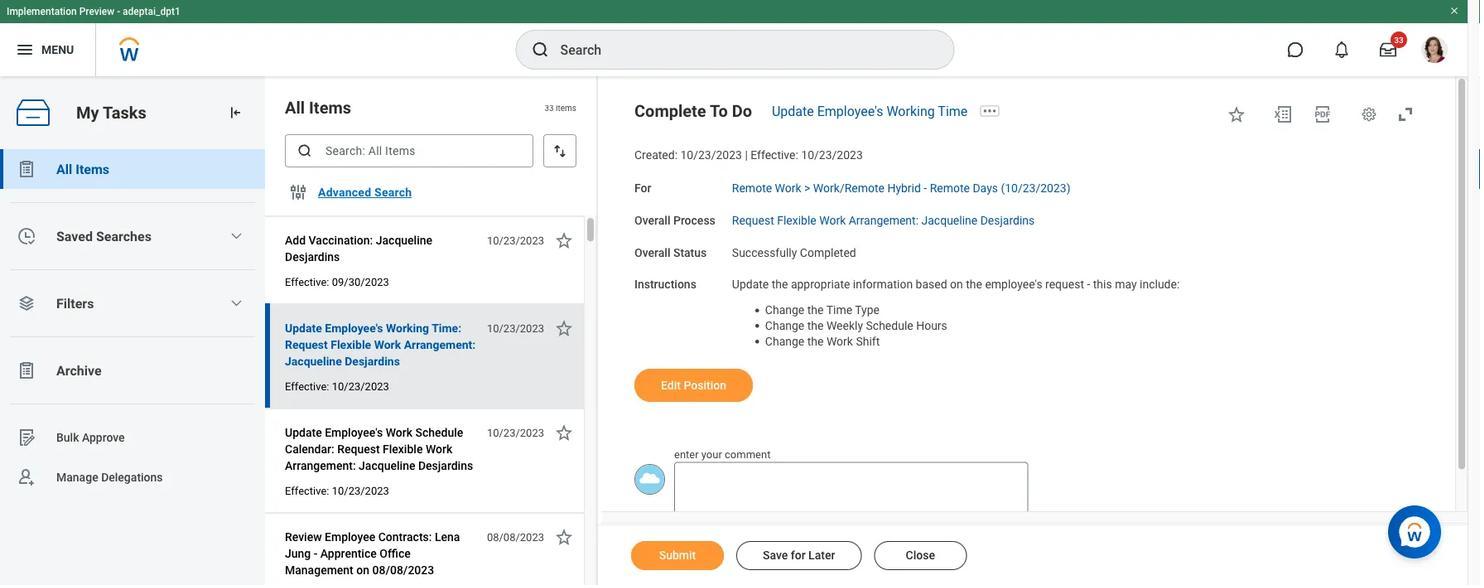 Task type: describe. For each thing, give the bounding box(es) containing it.
star image
[[554, 423, 574, 443]]

time inside change the time type change the weekly schedule hours change the work shift
[[827, 303, 853, 317]]

desjardins inside request flexible work arrangement: jacqueline desjardins link
[[981, 213, 1035, 227]]

office
[[380, 547, 411, 560]]

employee's for update employee's working time
[[818, 103, 884, 119]]

request
[[1046, 278, 1085, 291]]

days
[[973, 181, 999, 195]]

(10/23/2023)
[[1001, 181, 1071, 195]]

enter
[[675, 448, 699, 461]]

1 horizontal spatial time
[[938, 103, 968, 119]]

Search Workday  search field
[[561, 31, 920, 68]]

request flexible work arrangement: jacqueline desjardins
[[732, 213, 1035, 227]]

my tasks element
[[0, 76, 265, 585]]

overall for overall process
[[635, 213, 671, 227]]

manage delegations
[[56, 470, 163, 484]]

update employee's working time: request flexible work arrangement: jacqueline desjardins
[[285, 321, 476, 368]]

my
[[76, 103, 99, 122]]

type
[[855, 303, 880, 317]]

3 change from the top
[[766, 334, 805, 348]]

calendar:
[[285, 442, 335, 456]]

effective: 10/23/2023 for arrangement:
[[285, 484, 389, 497]]

the left weekly
[[808, 319, 824, 332]]

implementation
[[7, 6, 77, 17]]

notifications large image
[[1334, 41, 1351, 58]]

manage delegations link
[[0, 457, 265, 497]]

for
[[635, 181, 652, 195]]

schedule inside "update employee's work schedule calendar: request flexible work arrangement: jacqueline desjardins"
[[416, 426, 463, 439]]

- inside remote work > work/remote hybrid - remote days (10/23/2023) link
[[924, 181, 927, 195]]

include:
[[1140, 278, 1180, 291]]

menu banner
[[0, 0, 1468, 76]]

08/08/2023 inside review employee contracts: lena jung - apprentice office management on 08/08/2023
[[372, 563, 434, 577]]

09/30/2023
[[332, 276, 389, 288]]

employee's for update employee's work schedule calendar: request flexible work arrangement: jacqueline desjardins
[[325, 426, 383, 439]]

work inside 'update employee's working time: request flexible work arrangement: jacqueline desjardins'
[[374, 338, 401, 351]]

advanced
[[318, 185, 372, 199]]

work inside change the time type change the weekly schedule hours change the work shift
[[827, 334, 853, 348]]

hours
[[917, 319, 948, 332]]

this
[[1094, 278, 1113, 291]]

update employee's working time
[[772, 103, 968, 119]]

33 for 33
[[1395, 35, 1404, 45]]

working for time
[[887, 103, 935, 119]]

overall process
[[635, 213, 716, 227]]

time:
[[432, 321, 462, 335]]

menu button
[[0, 23, 95, 76]]

bulk approve link
[[0, 418, 265, 457]]

information
[[853, 278, 913, 291]]

my tasks
[[76, 103, 146, 122]]

later
[[809, 549, 836, 562]]

change the time type change the weekly schedule hours change the work shift
[[766, 303, 948, 348]]

desjardins inside add vaccination: jacqueline desjardins
[[285, 250, 340, 264]]

do
[[732, 101, 752, 121]]

0 vertical spatial 08/08/2023
[[487, 531, 544, 543]]

arrangement: inside 'update employee's working time: request flexible work arrangement: jacqueline desjardins'
[[404, 338, 476, 351]]

- inside review employee contracts: lena jung - apprentice office management on 08/08/2023
[[314, 547, 318, 560]]

submit button
[[631, 541, 724, 570]]

manage
[[56, 470, 98, 484]]

lena
[[435, 530, 460, 544]]

effective: for add vaccination: jacqueline desjardins
[[285, 276, 329, 288]]

update employee's work schedule calendar: request flexible work arrangement: jacqueline desjardins button
[[285, 423, 478, 476]]

management
[[285, 563, 354, 577]]

action bar region
[[598, 525, 1468, 585]]

apprentice
[[321, 547, 377, 560]]

successfully
[[732, 246, 797, 259]]

request inside 'update employee's working time: request flexible work arrangement: jacqueline desjardins'
[[285, 338, 328, 351]]

add vaccination: jacqueline desjardins
[[285, 233, 433, 264]]

2 change from the top
[[766, 319, 805, 332]]

33 items
[[545, 103, 577, 113]]

all inside button
[[56, 161, 72, 177]]

user plus image
[[17, 467, 36, 487]]

effective: 10/23/2023 for jacqueline
[[285, 380, 389, 392]]

save
[[763, 549, 788, 562]]

archive
[[56, 363, 102, 378]]

view printable version (pdf) image
[[1313, 104, 1333, 124]]

menu
[[41, 43, 74, 56]]

employee's
[[986, 278, 1043, 291]]

all items inside item list element
[[285, 98, 351, 117]]

all inside item list element
[[285, 98, 305, 117]]

0 vertical spatial arrangement:
[[849, 213, 919, 227]]

update the appropriate information based on the employee's request - this may include:
[[732, 278, 1180, 291]]

for
[[791, 549, 806, 562]]

export to excel image
[[1274, 104, 1294, 124]]

status
[[674, 246, 707, 259]]

bulk approve
[[56, 431, 125, 444]]

completed
[[800, 246, 857, 259]]

configure image
[[288, 182, 308, 202]]

request inside "update employee's work schedule calendar: request flexible work arrangement: jacqueline desjardins"
[[337, 442, 380, 456]]

advanced search button
[[312, 176, 419, 209]]

edit position button
[[635, 369, 753, 402]]

searches
[[96, 228, 152, 244]]

clipboard image
[[17, 159, 36, 179]]

working for time:
[[386, 321, 429, 335]]

search image
[[297, 143, 313, 159]]

1 horizontal spatial on
[[951, 278, 964, 291]]

desjardins inside 'update employee's working time: request flexible work arrangement: jacqueline desjardins'
[[345, 354, 400, 368]]

arrangement: inside "update employee's work schedule calendar: request flexible work arrangement: jacqueline desjardins"
[[285, 459, 356, 472]]

edit position
[[661, 378, 727, 392]]

complete to do
[[635, 101, 752, 121]]

perspective image
[[17, 293, 36, 313]]

request inside request flexible work arrangement: jacqueline desjardins link
[[732, 213, 775, 227]]

update for update employee's work schedule calendar: request flexible work arrangement: jacqueline desjardins
[[285, 426, 322, 439]]

all items button
[[0, 149, 265, 189]]

comment
[[725, 448, 771, 461]]

rename image
[[17, 428, 36, 447]]

effective: 09/30/2023
[[285, 276, 389, 288]]

add vaccination: jacqueline desjardins button
[[285, 230, 478, 267]]

star image for effective: 10/23/2023
[[554, 318, 574, 338]]

work/remote
[[814, 181, 885, 195]]



Task type: locate. For each thing, give the bounding box(es) containing it.
0 vertical spatial on
[[951, 278, 964, 291]]

saved
[[56, 228, 93, 244]]

0 vertical spatial flexible
[[777, 213, 817, 227]]

0 horizontal spatial 33
[[545, 103, 554, 113]]

0 vertical spatial all items
[[285, 98, 351, 117]]

fullscreen image
[[1396, 104, 1416, 124]]

2 vertical spatial flexible
[[383, 442, 423, 456]]

1 vertical spatial employee's
[[325, 321, 383, 335]]

2 horizontal spatial flexible
[[777, 213, 817, 227]]

chevron down image inside the saved searches dropdown button
[[230, 230, 243, 243]]

effective: up calendar:
[[285, 380, 329, 392]]

items up search image
[[309, 98, 351, 117]]

effective: down calendar:
[[285, 484, 329, 497]]

on down apprentice
[[357, 563, 370, 577]]

1 vertical spatial items
[[76, 161, 109, 177]]

2 vertical spatial request
[[337, 442, 380, 456]]

created: 10/23/2023 | effective: 10/23/2023
[[635, 148, 863, 162]]

1 horizontal spatial schedule
[[866, 319, 914, 332]]

1 chevron down image from the top
[[230, 230, 243, 243]]

working up remote work > work/remote hybrid - remote days (10/23/2023) link
[[887, 103, 935, 119]]

complete
[[635, 101, 707, 121]]

- right preview
[[117, 6, 120, 17]]

bulk
[[56, 431, 79, 444]]

filters button
[[0, 283, 265, 323]]

preview
[[79, 6, 114, 17]]

overall for overall status
[[635, 246, 671, 259]]

all items
[[285, 98, 351, 117], [56, 161, 109, 177]]

arrangement:
[[849, 213, 919, 227], [404, 338, 476, 351], [285, 459, 356, 472]]

chevron down image for saved searches
[[230, 230, 243, 243]]

>
[[805, 181, 811, 195]]

implementation preview -   adeptai_dpt1
[[7, 6, 181, 17]]

chevron down image for filters
[[230, 297, 243, 310]]

0 vertical spatial effective: 10/23/2023
[[285, 380, 389, 392]]

contracts:
[[378, 530, 432, 544]]

enter your comment
[[675, 448, 771, 461]]

save for later button
[[737, 541, 862, 570]]

update employee's working time link
[[772, 103, 968, 119]]

advanced search
[[318, 185, 412, 199]]

desjardins up lena
[[418, 459, 473, 472]]

update down effective: 09/30/2023
[[285, 321, 322, 335]]

list
[[0, 149, 265, 497]]

may
[[1116, 278, 1137, 291]]

0 horizontal spatial time
[[827, 303, 853, 317]]

jacqueline inside "update employee's work schedule calendar: request flexible work arrangement: jacqueline desjardins"
[[359, 459, 416, 472]]

all items right clipboard image at the top left of the page
[[56, 161, 109, 177]]

0 horizontal spatial on
[[357, 563, 370, 577]]

items inside item list element
[[309, 98, 351, 117]]

0 horizontal spatial all items
[[56, 161, 109, 177]]

effective: 10/23/2023
[[285, 380, 389, 392], [285, 484, 389, 497]]

list containing all items
[[0, 149, 265, 497]]

jacqueline inside 'update employee's working time: request flexible work arrangement: jacqueline desjardins'
[[285, 354, 342, 368]]

to
[[710, 101, 728, 121]]

employee's inside "update employee's work schedule calendar: request flexible work arrangement: jacqueline desjardins"
[[325, 426, 383, 439]]

effective:
[[751, 148, 799, 162], [285, 276, 329, 288], [285, 380, 329, 392], [285, 484, 329, 497]]

created:
[[635, 148, 678, 162]]

jacqueline down search
[[376, 233, 433, 247]]

1 vertical spatial request
[[285, 338, 328, 351]]

instructions
[[635, 278, 697, 291]]

all up search image
[[285, 98, 305, 117]]

update for update employee's working time: request flexible work arrangement: jacqueline desjardins
[[285, 321, 322, 335]]

request
[[732, 213, 775, 227], [285, 338, 328, 351], [337, 442, 380, 456]]

0 horizontal spatial flexible
[[331, 338, 371, 351]]

remote left days
[[930, 181, 970, 195]]

all right clipboard image at the top left of the page
[[56, 161, 72, 177]]

saved searches
[[56, 228, 152, 244]]

edit
[[661, 378, 681, 392]]

jacqueline down days
[[922, 213, 978, 227]]

the left shift
[[808, 334, 824, 348]]

items
[[309, 98, 351, 117], [76, 161, 109, 177]]

shift
[[856, 334, 880, 348]]

employee's up calendar:
[[325, 426, 383, 439]]

request down effective: 09/30/2023
[[285, 338, 328, 351]]

star image for effective: 09/30/2023
[[554, 230, 574, 250]]

1 vertical spatial all
[[56, 161, 72, 177]]

1 horizontal spatial flexible
[[383, 442, 423, 456]]

on right based
[[951, 278, 964, 291]]

jacqueline inside add vaccination: jacqueline desjardins
[[376, 233, 433, 247]]

close button
[[875, 541, 967, 570]]

jacqueline down effective: 09/30/2023
[[285, 354, 342, 368]]

gear image
[[1361, 106, 1378, 123]]

search
[[375, 185, 412, 199]]

star image for 08/08/2023
[[554, 527, 574, 547]]

time
[[938, 103, 968, 119], [827, 303, 853, 317]]

1 effective: 10/23/2023 from the top
[[285, 380, 389, 392]]

2 chevron down image from the top
[[230, 297, 243, 310]]

|
[[745, 148, 748, 162]]

update inside "update employee's work schedule calendar: request flexible work arrangement: jacqueline desjardins"
[[285, 426, 322, 439]]

based
[[916, 278, 948, 291]]

delegations
[[101, 470, 163, 484]]

update inside 'update employee's working time: request flexible work arrangement: jacqueline desjardins'
[[285, 321, 322, 335]]

0 vertical spatial employee's
[[818, 103, 884, 119]]

2 overall from the top
[[635, 246, 671, 259]]

request right calendar:
[[337, 442, 380, 456]]

clock check image
[[17, 226, 36, 246]]

item list element
[[265, 76, 598, 585]]

1 horizontal spatial arrangement:
[[404, 338, 476, 351]]

33 left items
[[545, 103, 554, 113]]

jacqueline
[[922, 213, 978, 227], [376, 233, 433, 247], [285, 354, 342, 368], [359, 459, 416, 472]]

on
[[951, 278, 964, 291], [357, 563, 370, 577]]

items down my
[[76, 161, 109, 177]]

working inside 'update employee's working time: request flexible work arrangement: jacqueline desjardins'
[[386, 321, 429, 335]]

employee's inside 'update employee's working time: request flexible work arrangement: jacqueline desjardins'
[[325, 321, 383, 335]]

items inside button
[[76, 161, 109, 177]]

arrangement: down calendar:
[[285, 459, 356, 472]]

0 horizontal spatial 08/08/2023
[[372, 563, 434, 577]]

search image
[[531, 40, 551, 60]]

submit
[[659, 549, 696, 562]]

overall up "instructions"
[[635, 246, 671, 259]]

2 vertical spatial employee's
[[325, 426, 383, 439]]

update down successfully
[[732, 278, 769, 291]]

0 vertical spatial 33
[[1395, 35, 1404, 45]]

approve
[[82, 431, 125, 444]]

update employee's work schedule calendar: request flexible work arrangement: jacqueline desjardins
[[285, 426, 473, 472]]

sort image
[[552, 143, 568, 159]]

0 horizontal spatial all
[[56, 161, 72, 177]]

1 vertical spatial effective: 10/23/2023
[[285, 484, 389, 497]]

1 vertical spatial 33
[[545, 103, 554, 113]]

all items inside button
[[56, 161, 109, 177]]

position
[[684, 378, 727, 392]]

effective: right |
[[751, 148, 799, 162]]

- right hybrid
[[924, 181, 927, 195]]

close
[[906, 549, 936, 562]]

0 vertical spatial time
[[938, 103, 968, 119]]

1 overall from the top
[[635, 213, 671, 227]]

items
[[556, 103, 577, 113]]

2 remote from the left
[[930, 181, 970, 195]]

remote work > work/remote hybrid - remote days (10/23/2023)
[[732, 181, 1071, 195]]

your
[[702, 448, 722, 461]]

star image
[[1227, 104, 1247, 124], [554, 230, 574, 250], [554, 318, 574, 338], [554, 527, 574, 547]]

arrangement: down remote work > work/remote hybrid - remote days (10/23/2023)
[[849, 213, 919, 227]]

08/08/2023
[[487, 531, 544, 543], [372, 563, 434, 577]]

overall down for
[[635, 213, 671, 227]]

working left time:
[[386, 321, 429, 335]]

clipboard image
[[17, 360, 36, 380]]

profile logan mcneil image
[[1422, 36, 1449, 66]]

33 inside button
[[1395, 35, 1404, 45]]

0 vertical spatial overall
[[635, 213, 671, 227]]

the down appropriate
[[808, 303, 824, 317]]

on inside review employee contracts: lena jung - apprentice office management on 08/08/2023
[[357, 563, 370, 577]]

working
[[887, 103, 935, 119], [386, 321, 429, 335]]

1 horizontal spatial remote
[[930, 181, 970, 195]]

1 vertical spatial arrangement:
[[404, 338, 476, 351]]

0 vertical spatial items
[[309, 98, 351, 117]]

1 vertical spatial on
[[357, 563, 370, 577]]

process
[[674, 213, 716, 227]]

flexible inside "update employee's work schedule calendar: request flexible work arrangement: jacqueline desjardins"
[[383, 442, 423, 456]]

1 horizontal spatial working
[[887, 103, 935, 119]]

33
[[1395, 35, 1404, 45], [545, 103, 554, 113]]

0 horizontal spatial request
[[285, 338, 328, 351]]

update up calendar:
[[285, 426, 322, 439]]

update for update the appropriate information based on the employee's request - this may include:
[[732, 278, 769, 291]]

desjardins down add on the left top of the page
[[285, 250, 340, 264]]

weekly
[[827, 319, 864, 332]]

jacqueline up contracts:
[[359, 459, 416, 472]]

effective: for update employee's work schedule calendar: request flexible work arrangement: jacqueline desjardins
[[285, 484, 329, 497]]

0 horizontal spatial working
[[386, 321, 429, 335]]

1 change from the top
[[766, 303, 805, 317]]

1 remote from the left
[[732, 181, 772, 195]]

desjardins down days
[[981, 213, 1035, 227]]

effective: down add on the left top of the page
[[285, 276, 329, 288]]

desjardins
[[981, 213, 1035, 227], [285, 250, 340, 264], [345, 354, 400, 368], [418, 459, 473, 472]]

overall status
[[635, 246, 707, 259]]

justify image
[[15, 40, 35, 60]]

effective: for update employee's working time: request flexible work arrangement: jacqueline desjardins
[[285, 380, 329, 392]]

all
[[285, 98, 305, 117], [56, 161, 72, 177]]

1 horizontal spatial items
[[309, 98, 351, 117]]

flexible inside 'update employee's working time: request flexible work arrangement: jacqueline desjardins'
[[331, 338, 371, 351]]

0 vertical spatial change
[[766, 303, 805, 317]]

08/08/2023 down office
[[372, 563, 434, 577]]

0 vertical spatial working
[[887, 103, 935, 119]]

work
[[775, 181, 802, 195], [820, 213, 846, 227], [827, 334, 853, 348], [374, 338, 401, 351], [386, 426, 413, 439], [426, 442, 453, 456]]

2 effective: 10/23/2023 from the top
[[285, 484, 389, 497]]

0 vertical spatial request
[[732, 213, 775, 227]]

vaccination:
[[309, 233, 373, 247]]

employee's for update employee's working time: request flexible work arrangement: jacqueline desjardins
[[325, 321, 383, 335]]

- up management
[[314, 547, 318, 560]]

33 inside item list element
[[545, 103, 554, 113]]

request up successfully
[[732, 213, 775, 227]]

appropriate
[[791, 278, 851, 291]]

inbox large image
[[1381, 41, 1397, 58]]

33 left the profile logan mcneil image
[[1395, 35, 1404, 45]]

add
[[285, 233, 306, 247]]

review employee contracts: lena jung - apprentice office management on 08/08/2023
[[285, 530, 460, 577]]

flexible
[[777, 213, 817, 227], [331, 338, 371, 351], [383, 442, 423, 456]]

effective: 10/23/2023 down 'update employee's working time: request flexible work arrangement: jacqueline desjardins'
[[285, 380, 389, 392]]

jung
[[285, 547, 311, 560]]

33 for 33 items
[[545, 103, 554, 113]]

chevron down image
[[230, 230, 243, 243], [230, 297, 243, 310]]

- inside menu banner
[[117, 6, 120, 17]]

- left this
[[1088, 278, 1091, 291]]

the down successfully completed
[[772, 278, 788, 291]]

1 vertical spatial chevron down image
[[230, 297, 243, 310]]

update right do on the top
[[772, 103, 814, 119]]

2 vertical spatial arrangement:
[[285, 459, 356, 472]]

0 vertical spatial chevron down image
[[230, 230, 243, 243]]

1 vertical spatial 08/08/2023
[[372, 563, 434, 577]]

effective: 10/23/2023 up employee
[[285, 484, 389, 497]]

employee's
[[818, 103, 884, 119], [325, 321, 383, 335], [325, 426, 383, 439]]

update employee's working time: request flexible work arrangement: jacqueline desjardins button
[[285, 318, 478, 371]]

desjardins down 09/30/2023
[[345, 354, 400, 368]]

filters
[[56, 295, 94, 311]]

2 horizontal spatial arrangement:
[[849, 213, 919, 227]]

saved searches button
[[0, 216, 265, 256]]

employee
[[325, 530, 376, 544]]

request flexible work arrangement: jacqueline desjardins link
[[732, 210, 1035, 227]]

overall
[[635, 213, 671, 227], [635, 246, 671, 259]]

0 horizontal spatial arrangement:
[[285, 459, 356, 472]]

update for update employee's working time
[[772, 103, 814, 119]]

close environment banner image
[[1450, 6, 1460, 16]]

1 vertical spatial change
[[766, 319, 805, 332]]

1 vertical spatial working
[[386, 321, 429, 335]]

transformation import image
[[227, 104, 244, 121]]

1 horizontal spatial all items
[[285, 98, 351, 117]]

remote work > work/remote hybrid - remote days (10/23/2023) link
[[732, 178, 1071, 195]]

1 horizontal spatial request
[[337, 442, 380, 456]]

1 horizontal spatial 08/08/2023
[[487, 531, 544, 543]]

update
[[772, 103, 814, 119], [732, 278, 769, 291], [285, 321, 322, 335], [285, 426, 322, 439]]

0 horizontal spatial remote
[[732, 181, 772, 195]]

schedule inside change the time type change the weekly schedule hours change the work shift
[[866, 319, 914, 332]]

0 horizontal spatial items
[[76, 161, 109, 177]]

33 button
[[1371, 31, 1408, 68]]

1 vertical spatial schedule
[[416, 426, 463, 439]]

1 horizontal spatial all
[[285, 98, 305, 117]]

2 vertical spatial change
[[766, 334, 805, 348]]

employee's down 09/30/2023
[[325, 321, 383, 335]]

arrangement: down time:
[[404, 338, 476, 351]]

hybrid
[[888, 181, 921, 195]]

desjardins inside "update employee's work schedule calendar: request flexible work arrangement: jacqueline desjardins"
[[418, 459, 473, 472]]

review
[[285, 530, 322, 544]]

employee's up work/remote
[[818, 103, 884, 119]]

0 horizontal spatial schedule
[[416, 426, 463, 439]]

1 horizontal spatial 33
[[1395, 35, 1404, 45]]

1 vertical spatial time
[[827, 303, 853, 317]]

overall status element
[[732, 236, 857, 260]]

remote down 'created: 10/23/2023 | effective: 10/23/2023'
[[732, 181, 772, 195]]

Search: All Items text field
[[285, 134, 534, 167]]

1 vertical spatial flexible
[[331, 338, 371, 351]]

all items up search image
[[285, 98, 351, 117]]

save for later
[[763, 549, 836, 562]]

0 vertical spatial all
[[285, 98, 305, 117]]

the left employee's
[[966, 278, 983, 291]]

1 vertical spatial all items
[[56, 161, 109, 177]]

1 vertical spatial overall
[[635, 246, 671, 259]]

enter your comment text field
[[675, 462, 1029, 515]]

2 horizontal spatial request
[[732, 213, 775, 227]]

review employee contracts: lena jung - apprentice office management on 08/08/2023 button
[[285, 527, 478, 580]]

08/08/2023 right lena
[[487, 531, 544, 543]]

0 vertical spatial schedule
[[866, 319, 914, 332]]



Task type: vqa. For each thing, say whether or not it's contained in the screenshot.
right on
yes



